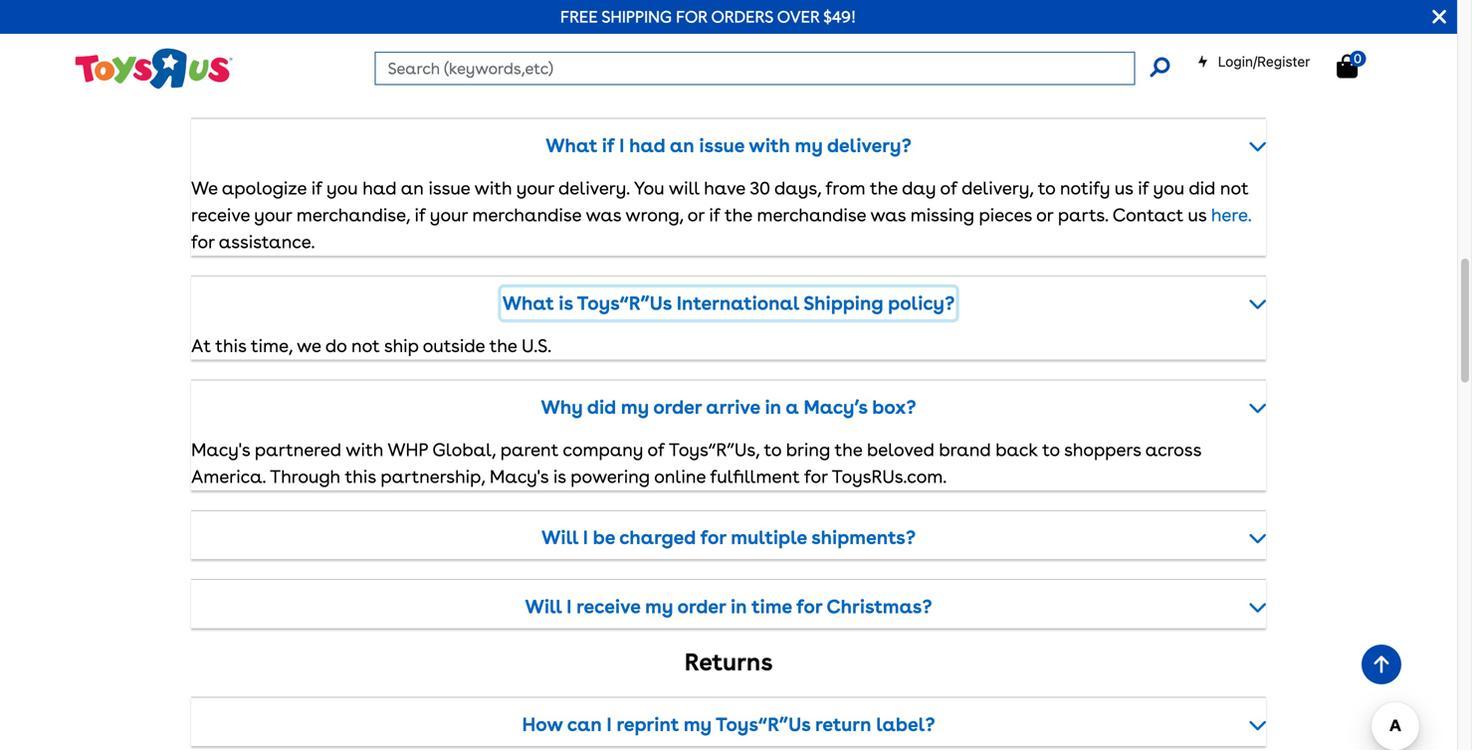 Task type: vqa. For each thing, say whether or not it's contained in the screenshot.
True: in the Incredible But True: Bugs & Insects - Kids Hardcover Book
no



Task type: describe. For each thing, give the bounding box(es) containing it.
shipping
[[804, 292, 884, 315]]

toysrus.com.
[[832, 466, 947, 488]]

global,
[[432, 439, 496, 461]]

here.
[[1212, 205, 1252, 226]]

multiple
[[731, 527, 807, 549]]

0 vertical spatial macy's
[[191, 439, 250, 461]]

login/register button
[[1198, 52, 1311, 72]]

parent
[[501, 439, 559, 461]]

1 vertical spatial not
[[351, 335, 380, 357]]

free shipping for orders over $49! link
[[561, 7, 856, 26]]

free shipping for orders over $49!
[[561, 7, 856, 26]]

be
[[593, 527, 615, 549]]

in for a
[[765, 396, 782, 418]]

missing
[[911, 205, 975, 226]]

bring
[[786, 439, 831, 461]]

will i receive my order in time for christmas? link
[[191, 592, 1267, 623]]

for left multiple
[[701, 527, 726, 549]]

receive inside we apologize if you had an issue with your delivery. you will have 30 days, from the day of delivery, to notify us if you did not receive your merchandise, if your merchandise was wrong, or if the merchandise was missing pieces or parts. contact us
[[191, 205, 250, 226]]

time,
[[251, 335, 293, 357]]

charged
[[620, 527, 696, 549]]

1 horizontal spatial us
[[1188, 205, 1207, 226]]

the left u.s. on the left
[[489, 335, 517, 357]]

if down 'have'
[[709, 205, 720, 226]]

policy?
[[888, 292, 955, 315]]

0 link
[[1337, 51, 1378, 79]]

0 vertical spatial with
[[749, 134, 790, 157]]

over
[[777, 7, 820, 26]]

0
[[1354, 51, 1362, 66]]

the inside the macy's partnered with whp global, parent company of toys"r"us, to bring the beloved brand back to shoppers across america. through this partnership, macy's is powering online fulfillment for toysrus.com.
[[835, 439, 863, 461]]

how can i reprint my toys"r"us return label?
[[522, 714, 935, 736]]

beloved
[[867, 439, 935, 461]]

america.
[[191, 466, 266, 488]]

we apologize if you had an issue with your delivery. you will have 30 days, from the day of delivery, to notify us if you did not receive your merchandise, if your merchandise was wrong, or if the merchandise was missing pieces or parts. contact us
[[191, 178, 1249, 226]]

partnership,
[[381, 466, 485, 488]]

u.s.
[[522, 335, 552, 357]]

to right back
[[1043, 439, 1060, 461]]

ship
[[384, 335, 419, 357]]

$49!
[[824, 7, 856, 26]]

1 horizontal spatial issue
[[699, 134, 745, 157]]

my up days,
[[795, 134, 823, 157]]

you
[[634, 178, 665, 199]]

1 or from the left
[[688, 205, 705, 226]]

contact
[[1113, 205, 1184, 226]]

what if i had an issue with my delivery? link
[[191, 130, 1267, 162]]

why did my order arrive in a macy's box? link
[[191, 392, 1267, 423]]

arrive
[[706, 396, 760, 418]]

the down 'have'
[[725, 205, 753, 226]]

will for will i receive my order in time for christmas?
[[525, 596, 562, 618]]

shoppers
[[1064, 439, 1142, 461]]

delivery.
[[559, 178, 630, 199]]

my inside "link"
[[645, 596, 673, 618]]

if up delivery.
[[602, 134, 615, 157]]

day
[[902, 178, 936, 199]]

through
[[270, 466, 341, 488]]

the left day
[[870, 178, 898, 199]]

we
[[191, 178, 218, 199]]

what is toys"r"us international shipping policy?
[[503, 292, 955, 315]]

with inside we apologize if you had an issue with your delivery. you will have 30 days, from the day of delivery, to notify us if you did not receive your merchandise, if your merchandise was wrong, or if the merchandise was missing pieces or parts. contact us
[[475, 178, 512, 199]]

will i be charged for multiple shipments? link
[[191, 522, 1267, 554]]

for inside the macy's partnered with whp global, parent company of toys"r"us, to bring the beloved brand back to shoppers across america. through this partnership, macy's is powering online fulfillment for toysrus.com.
[[805, 466, 828, 488]]

toys"r"us,
[[669, 439, 760, 461]]

wrong,
[[626, 205, 684, 226]]

box?
[[873, 396, 917, 418]]

shipments?
[[812, 527, 916, 549]]

of inside we apologize if you had an issue with your delivery. you will have 30 days, from the day of delivery, to notify us if you did not receive your merchandise, if your merchandise was wrong, or if the merchandise was missing pieces or parts. contact us
[[940, 178, 958, 199]]

in for time
[[731, 596, 747, 618]]

why
[[541, 396, 583, 418]]

is inside the macy's partnered with whp global, parent company of toys"r"us, to bring the beloved brand back to shoppers across america. through this partnership, macy's is powering online fulfillment for toysrus.com.
[[553, 466, 566, 488]]

merchandise,
[[297, 205, 410, 226]]

parts.
[[1058, 205, 1109, 226]]

if right merchandise,
[[415, 205, 426, 226]]

to inside we apologize if you had an issue with your delivery. you will have 30 days, from the day of delivery, to notify us if you did not receive your merchandise, if your merchandise was wrong, or if the merchandise was missing pieces or parts. contact us
[[1038, 178, 1056, 199]]

outside
[[423, 335, 485, 357]]

my up company
[[621, 396, 649, 418]]

had inside we apologize if you had an issue with your delivery. you will have 30 days, from the day of delivery, to notify us if you did not receive your merchandise, if your merchandise was wrong, or if the merchandise was missing pieces or parts. contact us
[[363, 178, 397, 199]]

a
[[786, 396, 799, 418]]

1 you from the left
[[327, 178, 358, 199]]

days,
[[775, 178, 822, 199]]

back
[[996, 439, 1038, 461]]

1 horizontal spatial macy's
[[490, 466, 549, 488]]

christmas?
[[827, 596, 932, 618]]

assistance.
[[219, 232, 315, 253]]

online
[[654, 466, 706, 488]]

login/register
[[1218, 53, 1311, 70]]

label?
[[876, 714, 935, 736]]

fulfillment
[[710, 466, 800, 488]]

0 vertical spatial toys"r"us
[[577, 292, 672, 315]]

0 horizontal spatial your
[[254, 205, 292, 226]]

2 you from the left
[[1154, 178, 1185, 199]]

how can i reprint my toys"r"us return label? link
[[191, 709, 1267, 741]]

0 vertical spatial order
[[654, 396, 702, 418]]

here. for assistance.
[[191, 205, 1252, 253]]



Task type: locate. For each thing, give the bounding box(es) containing it.
in inside "link"
[[731, 596, 747, 618]]

macy's up america.
[[191, 439, 250, 461]]

to left notify
[[1038, 178, 1056, 199]]

1 vertical spatial with
[[475, 178, 512, 199]]

None search field
[[375, 52, 1170, 85]]

not right do
[[351, 335, 380, 357]]

your left delivery.
[[517, 178, 554, 199]]

in left a
[[765, 396, 782, 418]]

what if i had an issue with my delivery?
[[546, 134, 912, 157]]

if up merchandise,
[[311, 178, 322, 199]]

order up returns
[[678, 596, 726, 618]]

0 vertical spatial in
[[765, 396, 782, 418]]

this right the through
[[345, 466, 376, 488]]

delivery?
[[827, 134, 912, 157]]

of up missing
[[940, 178, 958, 199]]

1 horizontal spatial receive
[[577, 596, 641, 618]]

free
[[561, 7, 598, 26]]

receive inside "link"
[[577, 596, 641, 618]]

merchandise down days,
[[757, 205, 866, 226]]

receive
[[191, 205, 250, 226], [577, 596, 641, 618]]

1 vertical spatial of
[[648, 439, 665, 461]]

toys r us image
[[73, 46, 233, 91]]

close button image
[[1433, 6, 1447, 28]]

1 vertical spatial in
[[731, 596, 747, 618]]

will i be charged for multiple shipments?
[[542, 527, 916, 549]]

or left parts.
[[1037, 205, 1054, 226]]

had up merchandise,
[[363, 178, 397, 199]]

1 vertical spatial did
[[587, 396, 617, 418]]

an inside we apologize if you had an issue with your delivery. you will have 30 days, from the day of delivery, to notify us if you did not receive your merchandise, if your merchandise was wrong, or if the merchandise was missing pieces or parts. contact us
[[401, 178, 424, 199]]

not
[[1221, 178, 1249, 199], [351, 335, 380, 357]]

this right at
[[215, 335, 246, 357]]

at
[[191, 335, 211, 357]]

of inside the macy's partnered with whp global, parent company of toys"r"us, to bring the beloved brand back to shoppers across america. through this partnership, macy's is powering online fulfillment for toysrus.com.
[[648, 439, 665, 461]]

of up online
[[648, 439, 665, 461]]

across
[[1146, 439, 1202, 461]]

order
[[654, 396, 702, 418], [678, 596, 726, 618]]

1 horizontal spatial was
[[871, 205, 906, 226]]

0 horizontal spatial did
[[587, 396, 617, 418]]

did right why
[[587, 396, 617, 418]]

merchandise down delivery.
[[472, 205, 582, 226]]

toys"r"us down wrong,
[[577, 292, 672, 315]]

0 horizontal spatial with
[[346, 439, 384, 461]]

0 horizontal spatial receive
[[191, 205, 250, 226]]

delivery,
[[962, 178, 1034, 199]]

0 vertical spatial receive
[[191, 205, 250, 226]]

with inside the macy's partnered with whp global, parent company of toys"r"us, to bring the beloved brand back to shoppers across america. through this partnership, macy's is powering online fulfillment for toysrus.com.
[[346, 439, 384, 461]]

return
[[815, 714, 872, 736]]

1 was from the left
[[586, 205, 621, 226]]

0 horizontal spatial an
[[401, 178, 424, 199]]

1 horizontal spatial not
[[1221, 178, 1249, 199]]

Enter Keyword or Item No. search field
[[375, 52, 1136, 85]]

returns
[[685, 648, 773, 677]]

1 horizontal spatial did
[[1189, 178, 1216, 199]]

did up "here." link
[[1189, 178, 1216, 199]]

if up contact
[[1138, 178, 1149, 199]]

receive down we
[[191, 205, 250, 226]]

in
[[765, 396, 782, 418], [731, 596, 747, 618]]

30
[[750, 178, 770, 199]]

to
[[1038, 178, 1056, 199], [764, 439, 782, 461], [1043, 439, 1060, 461]]

shipping
[[602, 7, 672, 26]]

0 vertical spatial is
[[559, 292, 573, 315]]

1 vertical spatial will
[[525, 596, 562, 618]]

with
[[749, 134, 790, 157], [475, 178, 512, 199], [346, 439, 384, 461]]

0 vertical spatial this
[[215, 335, 246, 357]]

macy's partnered with whp global, parent company of toys"r"us, to bring the beloved brand back to shoppers across america. through this partnership, macy's is powering online fulfillment for toysrus.com.
[[191, 439, 1202, 488]]

0 vertical spatial did
[[1189, 178, 1216, 199]]

an
[[670, 134, 695, 157], [401, 178, 424, 199]]

my
[[795, 134, 823, 157], [621, 396, 649, 418], [645, 596, 673, 618], [684, 714, 712, 736]]

is
[[559, 292, 573, 315], [553, 466, 566, 488]]

in left the time
[[731, 596, 747, 618]]

for
[[191, 232, 215, 253], [805, 466, 828, 488], [701, 527, 726, 549], [797, 596, 823, 618]]

1 horizontal spatial your
[[430, 205, 468, 226]]

1 horizontal spatial of
[[940, 178, 958, 199]]

0 vertical spatial issue
[[699, 134, 745, 157]]

time
[[752, 596, 792, 618]]

0 horizontal spatial macy's
[[191, 439, 250, 461]]

what for what is toys"r"us international shipping policy?
[[503, 292, 554, 315]]

not up "here." link
[[1221, 178, 1249, 199]]

your up assistance.
[[254, 205, 292, 226]]

for right the time
[[797, 596, 823, 618]]

did inside why did my order arrive in a macy's box? link
[[587, 396, 617, 418]]

why did my order arrive in a macy's box?
[[541, 396, 917, 418]]

macy's
[[804, 396, 868, 418]]

0 vertical spatial will
[[542, 527, 578, 549]]

what for what if i had an issue with my delivery?
[[546, 134, 597, 157]]

orders
[[711, 7, 774, 26]]

1 horizontal spatial or
[[1037, 205, 1054, 226]]

did
[[1189, 178, 1216, 199], [587, 396, 617, 418]]

issue inside we apologize if you had an issue with your delivery. you will have 30 days, from the day of delivery, to notify us if you did not receive your merchandise, if your merchandise was wrong, or if the merchandise was missing pieces or parts. contact us
[[429, 178, 470, 199]]

whp
[[388, 439, 428, 461]]

what up delivery.
[[546, 134, 597, 157]]

0 horizontal spatial in
[[731, 596, 747, 618]]

us
[[1115, 178, 1134, 199], [1188, 205, 1207, 226]]

0 vertical spatial of
[[940, 178, 958, 199]]

had up you
[[629, 134, 666, 157]]

the
[[870, 178, 898, 199], [725, 205, 753, 226], [489, 335, 517, 357], [835, 439, 863, 461]]

1 vertical spatial macy's
[[490, 466, 549, 488]]

had
[[629, 134, 666, 157], [363, 178, 397, 199]]

can
[[567, 714, 602, 736]]

was down delivery.
[[586, 205, 621, 226]]

reprint
[[617, 714, 679, 736]]

2 horizontal spatial your
[[517, 178, 554, 199]]

0 horizontal spatial had
[[363, 178, 397, 199]]

what is toys"r"us international shipping policy? link
[[191, 288, 1267, 320]]

for down the bring
[[805, 466, 828, 488]]

notify
[[1060, 178, 1111, 199]]

have
[[704, 178, 746, 199]]

0 horizontal spatial this
[[215, 335, 246, 357]]

my down charged
[[645, 596, 673, 618]]

1 merchandise from the left
[[472, 205, 582, 226]]

you up merchandise,
[[327, 178, 358, 199]]

you up contact
[[1154, 178, 1185, 199]]

0 vertical spatial had
[[629, 134, 666, 157]]

2 merchandise from the left
[[757, 205, 866, 226]]

we
[[297, 335, 321, 357]]

the right the bring
[[835, 439, 863, 461]]

will i receive my order in time for christmas?
[[525, 596, 932, 618]]

1 horizontal spatial toys"r"us
[[716, 714, 811, 736]]

will for will i be charged for multiple shipments?
[[542, 527, 578, 549]]

not inside we apologize if you had an issue with your delivery. you will have 30 days, from the day of delivery, to notify us if you did not receive your merchandise, if your merchandise was wrong, or if the merchandise was missing pieces or parts. contact us
[[1221, 178, 1249, 199]]

was
[[586, 205, 621, 226], [871, 205, 906, 226]]

how
[[522, 714, 563, 736]]

i
[[619, 134, 625, 157], [583, 527, 588, 549], [567, 596, 572, 618], [607, 714, 612, 736]]

or
[[688, 205, 705, 226], [1037, 205, 1054, 226]]

1 horizontal spatial merchandise
[[757, 205, 866, 226]]

0 horizontal spatial toys"r"us
[[577, 292, 672, 315]]

1 horizontal spatial an
[[670, 134, 695, 157]]

2 or from the left
[[1037, 205, 1054, 226]]

for inside here. for assistance.
[[191, 232, 215, 253]]

shopping bag image
[[1337, 54, 1358, 78]]

your
[[517, 178, 554, 199], [254, 205, 292, 226], [430, 205, 468, 226]]

international
[[677, 292, 799, 315]]

did inside we apologize if you had an issue with your delivery. you will have 30 days, from the day of delivery, to notify us if you did not receive your merchandise, if your merchandise was wrong, or if the merchandise was missing pieces or parts. contact us
[[1189, 178, 1216, 199]]

2 horizontal spatial with
[[749, 134, 790, 157]]

1 vertical spatial us
[[1188, 205, 1207, 226]]

order left arrive
[[654, 396, 702, 418]]

to up fulfillment
[[764, 439, 782, 461]]

do
[[325, 335, 347, 357]]

pieces
[[979, 205, 1032, 226]]

0 vertical spatial what
[[546, 134, 597, 157]]

0 horizontal spatial you
[[327, 178, 358, 199]]

2 was from the left
[[871, 205, 906, 226]]

partnered
[[255, 439, 342, 461]]

0 vertical spatial an
[[670, 134, 695, 157]]

1 vertical spatial issue
[[429, 178, 470, 199]]

1 horizontal spatial had
[[629, 134, 666, 157]]

0 vertical spatial us
[[1115, 178, 1134, 199]]

0 horizontal spatial not
[[351, 335, 380, 357]]

here. link
[[1212, 205, 1252, 226]]

0 vertical spatial not
[[1221, 178, 1249, 199]]

will
[[542, 527, 578, 549], [525, 596, 562, 618]]

1 vertical spatial what
[[503, 292, 554, 315]]

will
[[669, 178, 700, 199]]

1 vertical spatial is
[[553, 466, 566, 488]]

0 horizontal spatial us
[[1115, 178, 1134, 199]]

1 horizontal spatial you
[[1154, 178, 1185, 199]]

toys"r"us down returns
[[716, 714, 811, 736]]

issue
[[699, 134, 745, 157], [429, 178, 470, 199]]

brand
[[939, 439, 991, 461]]

what up u.s. on the left
[[503, 292, 554, 315]]

us up contact
[[1115, 178, 1134, 199]]

1 horizontal spatial this
[[345, 466, 376, 488]]

from
[[826, 178, 866, 199]]

0 horizontal spatial was
[[586, 205, 621, 226]]

at this time, we do not ship outside the u.s.
[[191, 335, 552, 357]]

my right the reprint
[[684, 714, 712, 736]]

1 horizontal spatial with
[[475, 178, 512, 199]]

for down we
[[191, 232, 215, 253]]

2 vertical spatial with
[[346, 439, 384, 461]]

your right merchandise,
[[430, 205, 468, 226]]

1 vertical spatial had
[[363, 178, 397, 199]]

1 vertical spatial this
[[345, 466, 376, 488]]

us left "here." link
[[1188, 205, 1207, 226]]

order inside "link"
[[678, 596, 726, 618]]

0 horizontal spatial issue
[[429, 178, 470, 199]]

receive down be
[[577, 596, 641, 618]]

1 vertical spatial receive
[[577, 596, 641, 618]]

is inside what is toys"r"us international shipping policy? link
[[559, 292, 573, 315]]

0 horizontal spatial of
[[648, 439, 665, 461]]

apologize
[[222, 178, 307, 199]]

1 vertical spatial order
[[678, 596, 726, 618]]

for
[[676, 7, 708, 26]]

macy's down parent
[[490, 466, 549, 488]]

you
[[327, 178, 358, 199], [1154, 178, 1185, 199]]

toys"r"us
[[577, 292, 672, 315], [716, 714, 811, 736]]

what
[[546, 134, 597, 157], [503, 292, 554, 315]]

an up merchandise,
[[401, 178, 424, 199]]

1 vertical spatial toys"r"us
[[716, 714, 811, 736]]

or down will
[[688, 205, 705, 226]]

0 horizontal spatial or
[[688, 205, 705, 226]]

1 vertical spatial an
[[401, 178, 424, 199]]

0 horizontal spatial merchandise
[[472, 205, 582, 226]]

an up will
[[670, 134, 695, 157]]

1 horizontal spatial in
[[765, 396, 782, 418]]

was down day
[[871, 205, 906, 226]]

had inside what if i had an issue with my delivery? link
[[629, 134, 666, 157]]

company
[[563, 439, 643, 461]]

this inside the macy's partnered with whp global, parent company of toys"r"us, to bring the beloved brand back to shoppers across america. through this partnership, macy's is powering online fulfillment for toysrus.com.
[[345, 466, 376, 488]]

powering
[[571, 466, 650, 488]]



